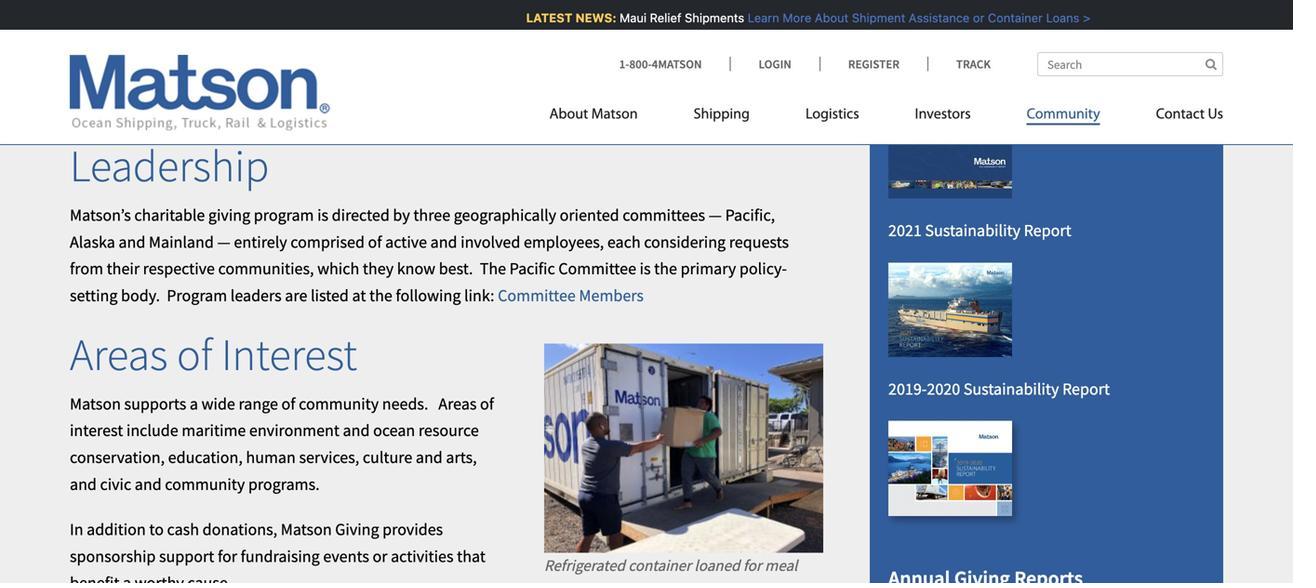 Task type: vqa. For each thing, say whether or not it's contained in the screenshot.
search field
yes



Task type: describe. For each thing, give the bounding box(es) containing it.
a inside in addition to cash donations, matson giving provides sponsorship support for fundraising events or activities that benefit a worthy cause.
[[123, 573, 131, 584]]

and inside matson giving's progress and achievements are noted in our sustainability reporting.
[[1065, 14, 1092, 35]]

to inside "one of the pillars of matson's corporate culture has been a long-standing tradition of community involvement based upon a desire to improve the quality of life where we do business and where our employees live and work," said matt cox, chairman and ceo of matson, inc.
[[304, 70, 318, 91]]

at inside matson's charitable giving program is directed by three geographically oriented committees — pacific, alaska and mainland — entirely comprised of active and involved employees, each considering requests from their respective communities, which they know best.  the pacific committee is the primary policy- setting body.  program leaders are listed at the following link:
[[352, 285, 366, 306]]

from
[[70, 258, 103, 279]]

search image
[[1206, 58, 1217, 70]]

sponsorship
[[70, 546, 156, 567]]

civic
[[100, 474, 131, 495]]

assistance
[[906, 11, 967, 25]]

matson,
[[507, 97, 562, 117]]

community inside "one of the pillars of matson's corporate culture has been a long-standing tradition of community involvement based upon a desire to improve the quality of life where we do business and where our employees live and work," said matt cox, chairman and ceo of matson, inc.
[[665, 43, 745, 64]]

special
[[635, 0, 683, 9]]

1 vertical spatial —
[[217, 232, 231, 253]]

meal
[[765, 556, 798, 575]]

chairman
[[356, 97, 423, 117]]

matson inside 'top menu' "navigation"
[[592, 108, 638, 122]]

maritime
[[182, 420, 246, 441]]

covid
[[651, 581, 692, 584]]

or inside in addition to cash donations, matson giving provides sponsorship support for fundraising events or activities that benefit a worthy cause.
[[373, 546, 388, 567]]

during
[[605, 581, 648, 584]]

improve
[[322, 70, 380, 91]]

4matson
[[652, 56, 702, 72]]

and left civic
[[70, 474, 97, 495]]

of up environment
[[282, 394, 296, 415]]

loaned
[[695, 556, 740, 575]]

2019-2020 sustainability report
[[889, 379, 1110, 400]]

we
[[551, 70, 571, 91]]

services,
[[299, 447, 359, 468]]

of up wide
[[177, 326, 213, 382]]

three
[[414, 205, 451, 226]]

cox,
[[323, 97, 353, 117]]

the down they
[[370, 285, 393, 306]]

do
[[574, 70, 593, 91]]

cause.
[[187, 573, 232, 584]]

blue matson logo with ocean, shipping, truck, rail and logistics written beneath it. image
[[70, 55, 330, 131]]

2022
[[889, 86, 922, 107]]

a right been
[[472, 43, 480, 64]]

"one
[[70, 43, 106, 64]]

matson inside matson giving's progress and achievements are noted in our sustainability reporting.
[[889, 14, 940, 35]]

entirely
[[234, 232, 287, 253]]

committees
[[623, 205, 706, 226]]

listed
[[311, 285, 349, 306]]

requests
[[729, 232, 789, 253]]

at inside volunteers at special olympics hawaii summer games
[[618, 0, 631, 9]]

matson's inside "one of the pillars of matson's corporate culture has been a long-standing tradition of community involvement based upon a desire to improve the quality of life where we do business and where our employees live and work," said matt cox, chairman and ceo of matson, inc.
[[216, 43, 278, 64]]

been
[[433, 43, 468, 64]]

investors
[[915, 108, 971, 122]]

desire
[[258, 70, 301, 91]]

upon
[[206, 70, 243, 91]]

shipments
[[682, 11, 742, 25]]

contact us link
[[1129, 98, 1224, 136]]

track link
[[928, 56, 991, 72]]

respective
[[143, 258, 215, 279]]

report for 2021 sustainability report
[[1024, 220, 1072, 241]]

policy-
[[740, 258, 787, 279]]

refrigerated container loaned for meal program during covid shutdown.
[[544, 556, 798, 584]]

leaders
[[231, 285, 282, 306]]

shutdown.
[[695, 581, 765, 584]]

active
[[385, 232, 427, 253]]

and down quality
[[426, 97, 453, 117]]

giving's
[[943, 14, 998, 35]]

report for 2022 sustainability report
[[1024, 86, 1072, 107]]

employees
[[70, 97, 146, 117]]

involved
[[461, 232, 521, 253]]

for inside refrigerated container loaned for meal program during covid shutdown.
[[744, 556, 762, 575]]

2021
[[889, 220, 922, 241]]

matson inside in addition to cash donations, matson giving provides sponsorship support for fundraising events or activities that benefit a worthy cause.
[[281, 519, 332, 540]]

fundraising
[[241, 546, 320, 567]]

sustainability right 2021
[[926, 220, 1021, 241]]

matson giving's progress and achievements are noted in our sustainability reporting. link
[[889, 14, 1193, 62]]

register
[[849, 56, 900, 72]]

are inside matson giving's progress and achievements are noted in our sustainability reporting.
[[889, 41, 911, 62]]

has
[[405, 43, 430, 64]]

activities
[[391, 546, 454, 567]]

2022 sustainability report
[[889, 86, 1072, 107]]

learn
[[745, 11, 777, 25]]

culture inside "one of the pillars of matson's corporate culture has been a long-standing tradition of community involvement based upon a desire to improve the quality of life where we do business and where our employees live and work," said matt cox, chairman and ceo of matson, inc.
[[352, 43, 402, 64]]

charitable
[[134, 205, 205, 226]]

benefit
[[70, 573, 120, 584]]

0 horizontal spatial community
[[165, 474, 245, 495]]

resource
[[419, 420, 479, 441]]

shipping
[[694, 108, 750, 122]]

corporate
[[281, 43, 349, 64]]

sustainability down track
[[926, 86, 1021, 107]]

the down considering
[[654, 258, 678, 279]]

following
[[396, 285, 461, 306]]

and down based
[[177, 97, 204, 117]]

ceo
[[456, 97, 486, 117]]

matt
[[288, 97, 319, 117]]

arts,
[[446, 447, 477, 468]]

achievements
[[1095, 14, 1193, 35]]

based
[[161, 70, 203, 91]]

said
[[256, 97, 285, 117]]

register link
[[820, 56, 928, 72]]

Search search field
[[1038, 52, 1224, 76]]

in addition to cash donations, matson giving provides sponsorship support for fundraising events or activities that benefit a worthy cause.
[[70, 519, 486, 584]]

oriented
[[560, 205, 620, 226]]

directed
[[332, 205, 390, 226]]

cash
[[167, 519, 199, 540]]

1 horizontal spatial or
[[971, 11, 982, 25]]

the up involvement
[[126, 43, 149, 64]]

summer
[[544, 15, 601, 34]]

container
[[985, 11, 1040, 25]]

of right needs.
[[480, 394, 494, 415]]

and left "arts,"
[[416, 447, 443, 468]]

needs.
[[382, 394, 429, 415]]

of right 1-
[[648, 43, 662, 64]]

us
[[1208, 108, 1224, 122]]

primary
[[681, 258, 737, 279]]

and right 800-
[[660, 70, 687, 91]]

community
[[1027, 108, 1101, 122]]

areas of interest
[[70, 326, 357, 382]]



Task type: locate. For each thing, give the bounding box(es) containing it.
2 vertical spatial community
[[165, 474, 245, 495]]

matson up noted
[[889, 14, 940, 35]]

logistics
[[806, 108, 860, 122]]

long-
[[484, 43, 520, 64]]

matson inside matson supports a wide range of community needs.   areas of interest include maritime environment and ocean resource conservation, education, human services, culture and arts, and civic and community programs.
[[70, 394, 121, 415]]

areas inside matson supports a wide range of community needs.   areas of interest include maritime environment and ocean resource conservation, education, human services, culture and arts, and civic and community programs.
[[439, 394, 477, 415]]

is down each
[[640, 258, 651, 279]]

interest
[[70, 420, 123, 441]]

0 horizontal spatial at
[[352, 285, 366, 306]]

program up entirely
[[254, 205, 314, 226]]

games
[[604, 15, 650, 34]]

1 vertical spatial about
[[550, 108, 589, 122]]

contact us
[[1157, 108, 1224, 122]]

volunteers
[[544, 0, 615, 9]]

matson supports a wide range of community needs.   areas of interest include maritime environment and ocean resource conservation, education, human services, culture and arts, and civic and community programs.
[[70, 394, 494, 495]]

0 horizontal spatial for
[[218, 546, 237, 567]]

a
[[472, 43, 480, 64], [246, 70, 255, 91], [190, 394, 198, 415], [123, 573, 131, 584]]

1 where from the left
[[504, 70, 547, 91]]

are left noted
[[889, 41, 911, 62]]

inc.
[[565, 97, 591, 117]]

matson down 'business'
[[592, 108, 638, 122]]

1 horizontal spatial for
[[744, 556, 762, 575]]

that
[[457, 546, 486, 567]]

in
[[70, 519, 83, 540]]

interest
[[221, 326, 357, 382]]

committee members
[[498, 285, 644, 306]]

giving
[[208, 205, 251, 226]]

maui
[[617, 11, 644, 25]]

to
[[304, 70, 318, 91], [149, 519, 164, 540]]

matson's up alaska
[[70, 205, 131, 226]]

for up cause.
[[218, 546, 237, 567]]

pacific
[[510, 258, 555, 279]]

ocean
[[373, 420, 415, 441]]

1 vertical spatial at
[[352, 285, 366, 306]]

committee inside matson's charitable giving program is directed by three geographically oriented committees — pacific, alaska and mainland — entirely comprised of active and involved employees, each considering requests from their respective communities, which they know best.  the pacific committee is the primary policy- setting body.  program leaders are listed at the following link:
[[559, 258, 637, 279]]

where up matson,
[[504, 70, 547, 91]]

0 horizontal spatial where
[[504, 70, 547, 91]]

800-
[[630, 56, 652, 72]]

more
[[780, 11, 809, 25]]

2019-
[[889, 379, 927, 400]]

considering
[[644, 232, 726, 253]]

about inside 'top menu' "navigation"
[[550, 108, 589, 122]]

to inside in addition to cash donations, matson giving provides sponsorship support for fundraising events or activities that benefit a worthy cause.
[[149, 519, 164, 540]]

and up their
[[119, 232, 145, 253]]

each
[[608, 232, 641, 253]]

0 vertical spatial community
[[665, 43, 745, 64]]

geographically
[[454, 205, 557, 226]]

at up 'maui'
[[618, 0, 631, 9]]

is
[[317, 205, 329, 226], [640, 258, 651, 279]]

donations,
[[203, 519, 278, 540]]

for inside in addition to cash donations, matson giving provides sponsorship support for fundraising events or activities that benefit a worthy cause.
[[218, 546, 237, 567]]

are inside matson's charitable giving program is directed by three geographically oriented committees — pacific, alaska and mainland — entirely comprised of active and involved employees, each considering requests from their respective communities, which they know best.  the pacific committee is the primary policy- setting body.  program leaders are listed at the following link:
[[285, 285, 307, 306]]

sustainability inside matson giving's progress and achievements are noted in our sustainability reporting.
[[1003, 41, 1098, 62]]

community down education,
[[165, 474, 245, 495]]

— left 'pacific,'
[[709, 205, 722, 226]]

refrigerated
[[544, 556, 625, 575]]

1 horizontal spatial to
[[304, 70, 318, 91]]

of right pillars
[[199, 43, 213, 64]]

matson giving's progress and achievements are noted in our sustainability reporting.
[[889, 14, 1193, 62]]

a left wide
[[190, 394, 198, 415]]

areas up supports
[[70, 326, 168, 382]]

1 vertical spatial matson's
[[70, 205, 131, 226]]

to down corporate
[[304, 70, 318, 91]]

about right more
[[812, 11, 846, 25]]

track
[[957, 56, 991, 72]]

of up involvement
[[109, 43, 123, 64]]

2 vertical spatial report
[[1063, 379, 1110, 400]]

matson's charitable giving program is directed by three geographically oriented committees — pacific, alaska and mainland — entirely comprised of active and involved employees, each considering requests from their respective communities, which they know best.  the pacific committee is the primary policy- setting body.  program leaders are listed at the following link:
[[70, 205, 789, 306]]

link:
[[464, 285, 495, 306]]

1 horizontal spatial matson's
[[216, 43, 278, 64]]

matson up interest
[[70, 394, 121, 415]]

—
[[709, 205, 722, 226], [217, 232, 231, 253]]

olympics
[[686, 0, 748, 9]]

1 vertical spatial areas
[[439, 394, 477, 415]]

1 horizontal spatial —
[[709, 205, 722, 226]]

about matson
[[550, 108, 638, 122]]

0 vertical spatial are
[[889, 41, 911, 62]]

1 horizontal spatial community
[[299, 394, 379, 415]]

latest
[[523, 11, 570, 25]]

of
[[109, 43, 123, 64], [199, 43, 213, 64], [648, 43, 662, 64], [462, 70, 476, 91], [489, 97, 503, 117], [368, 232, 382, 253], [177, 326, 213, 382], [282, 394, 296, 415], [480, 394, 494, 415]]

0 vertical spatial about
[[812, 11, 846, 25]]

at right listed
[[352, 285, 366, 306]]

at
[[618, 0, 631, 9], [352, 285, 366, 306]]

matson community manifest image
[[889, 421, 1013, 516]]

the up chairman
[[383, 70, 406, 91]]

1 vertical spatial are
[[285, 285, 307, 306]]

0 vertical spatial to
[[304, 70, 318, 91]]

our inside matson giving's progress and achievements are noted in our sustainability reporting.
[[976, 41, 1000, 62]]

business
[[596, 70, 657, 91]]

giving
[[335, 519, 379, 540]]

and down three
[[431, 232, 458, 253]]

top menu navigation
[[550, 98, 1224, 136]]

reporting.
[[1102, 41, 1175, 62]]

best.
[[439, 258, 473, 279]]

and left ocean
[[343, 420, 370, 441]]

a right upon
[[246, 70, 255, 91]]

0 vertical spatial areas
[[70, 326, 168, 382]]

0 horizontal spatial program
[[254, 205, 314, 226]]

are
[[889, 41, 911, 62], [285, 285, 307, 306]]

of inside matson's charitable giving program is directed by three geographically oriented committees — pacific, alaska and mainland — entirely comprised of active and involved employees, each considering requests from their respective communities, which they know best.  the pacific committee is the primary policy- setting body.  program leaders are listed at the following link:
[[368, 232, 382, 253]]

1 horizontal spatial where
[[691, 70, 734, 91]]

1 horizontal spatial program
[[544, 581, 601, 584]]

tradition
[[584, 43, 645, 64]]

1 vertical spatial culture
[[363, 447, 413, 468]]

0 vertical spatial —
[[709, 205, 722, 226]]

life
[[479, 70, 500, 91]]

program inside refrigerated container loaned for meal program during covid shutdown.
[[544, 581, 601, 584]]

are left listed
[[285, 285, 307, 306]]

matson's inside matson's charitable giving program is directed by three geographically oriented committees — pacific, alaska and mainland — entirely comprised of active and involved employees, each considering requests from their respective communities, which they know best.  the pacific committee is the primary policy- setting body.  program leaders are listed at the following link:
[[70, 205, 131, 226]]

contact
[[1157, 108, 1205, 122]]

or up in on the top of the page
[[971, 11, 982, 25]]

1 horizontal spatial our
[[976, 41, 1000, 62]]

0 vertical spatial committee
[[559, 258, 637, 279]]

loans
[[1044, 11, 1077, 25]]

community down the shipments
[[665, 43, 745, 64]]

volunteers at special olympics hawaii summer games
[[544, 0, 796, 34]]

1 vertical spatial our
[[737, 70, 761, 91]]

committee down pacific
[[498, 285, 576, 306]]

0 vertical spatial our
[[976, 41, 1000, 62]]

0 vertical spatial is
[[317, 205, 329, 226]]

where up shipping
[[691, 70, 734, 91]]

0 horizontal spatial —
[[217, 232, 231, 253]]

for up shutdown.
[[744, 556, 762, 575]]

or right the events
[[373, 546, 388, 567]]

human
[[246, 447, 296, 468]]

1 vertical spatial to
[[149, 519, 164, 540]]

0 horizontal spatial or
[[373, 546, 388, 567]]

to left cash
[[149, 519, 164, 540]]

— down giving
[[217, 232, 231, 253]]

program inside matson's charitable giving program is directed by three geographically oriented committees — pacific, alaska and mainland — entirely comprised of active and involved employees, each considering requests from their respective communities, which they know best.  the pacific committee is the primary policy- setting body.  program leaders are listed at the following link:
[[254, 205, 314, 226]]

0 horizontal spatial about
[[550, 108, 589, 122]]

0 vertical spatial report
[[1024, 86, 1072, 107]]

1 vertical spatial or
[[373, 546, 388, 567]]

reefer container loan image
[[544, 344, 824, 553]]

sustainability right 2020
[[964, 379, 1060, 400]]

areas up 'resource'
[[439, 394, 477, 415]]

2 where from the left
[[691, 70, 734, 91]]

0 vertical spatial at
[[618, 0, 631, 9]]

about matson link
[[550, 98, 666, 136]]

they
[[363, 258, 394, 279]]

1 vertical spatial committee
[[498, 285, 576, 306]]

0 horizontal spatial matson's
[[70, 205, 131, 226]]

login link
[[730, 56, 820, 72]]

2020
[[927, 379, 961, 400]]

matson up fundraising
[[281, 519, 332, 540]]

0 horizontal spatial are
[[285, 285, 307, 306]]

learn more about shipment assistance or container loans > link
[[745, 11, 1088, 25]]

committee up members in the left of the page
[[559, 258, 637, 279]]

culture inside matson supports a wide range of community needs.   areas of interest include maritime environment and ocean resource conservation, education, human services, culture and arts, and civic and community programs.
[[363, 447, 413, 468]]

sustainability down progress
[[1003, 41, 1098, 62]]

1 vertical spatial community
[[299, 394, 379, 415]]

shipping link
[[666, 98, 778, 136]]

1 horizontal spatial are
[[889, 41, 911, 62]]

and right progress
[[1065, 14, 1092, 35]]

addition
[[87, 519, 146, 540]]

programs.
[[248, 474, 320, 495]]

0 vertical spatial matson's
[[216, 43, 278, 64]]

login
[[759, 56, 792, 72]]

involvement
[[70, 70, 157, 91]]

0 vertical spatial or
[[971, 11, 982, 25]]

community up environment
[[299, 394, 379, 415]]

for
[[218, 546, 237, 567], [744, 556, 762, 575]]

program down refrigerated
[[544, 581, 601, 584]]

None search field
[[1038, 52, 1224, 76]]

relief
[[647, 11, 679, 25]]

1 vertical spatial report
[[1024, 220, 1072, 241]]

of right ceo
[[489, 97, 503, 117]]

culture down ocean
[[363, 447, 413, 468]]

1 horizontal spatial at
[[618, 0, 631, 9]]

2 horizontal spatial community
[[665, 43, 745, 64]]

1 horizontal spatial areas
[[439, 394, 477, 415]]

0 horizontal spatial our
[[737, 70, 761, 91]]

culture up improve
[[352, 43, 402, 64]]

of left life
[[462, 70, 476, 91]]

their
[[107, 258, 140, 279]]

of up they
[[368, 232, 382, 253]]

our up shipping
[[737, 70, 761, 91]]

and right civic
[[135, 474, 162, 495]]

1 horizontal spatial about
[[812, 11, 846, 25]]

matson's up upon
[[216, 43, 278, 64]]

1 vertical spatial is
[[640, 258, 651, 279]]

0 horizontal spatial is
[[317, 205, 329, 226]]

live
[[149, 97, 174, 117]]

a down 'sponsorship'
[[123, 573, 131, 584]]

support
[[159, 546, 214, 567]]

by
[[393, 205, 410, 226]]

education,
[[168, 447, 243, 468]]

0 vertical spatial program
[[254, 205, 314, 226]]

a inside matson supports a wide range of community needs.   areas of interest include maritime environment and ocean resource conservation, education, human services, culture and arts, and civic and community programs.
[[190, 394, 198, 415]]

progress
[[1001, 14, 1062, 35]]

matson's
[[216, 43, 278, 64], [70, 205, 131, 226]]

about down the "we"
[[550, 108, 589, 122]]

is up comprised
[[317, 205, 329, 226]]

our inside "one of the pillars of matson's corporate culture has been a long-standing tradition of community involvement based upon a desire to improve the quality of life where we do business and where our employees live and work," said matt cox, chairman and ceo of matson, inc.
[[737, 70, 761, 91]]

0 vertical spatial culture
[[352, 43, 402, 64]]

1 horizontal spatial is
[[640, 258, 651, 279]]

range
[[239, 394, 278, 415]]

alaska
[[70, 232, 115, 253]]

setting
[[70, 285, 118, 306]]

0 horizontal spatial areas
[[70, 326, 168, 382]]

container
[[629, 556, 692, 575]]

our right in on the top of the page
[[976, 41, 1000, 62]]

shipment
[[849, 11, 903, 25]]

1 vertical spatial program
[[544, 581, 601, 584]]

0 horizontal spatial to
[[149, 519, 164, 540]]

employees,
[[524, 232, 604, 253]]



